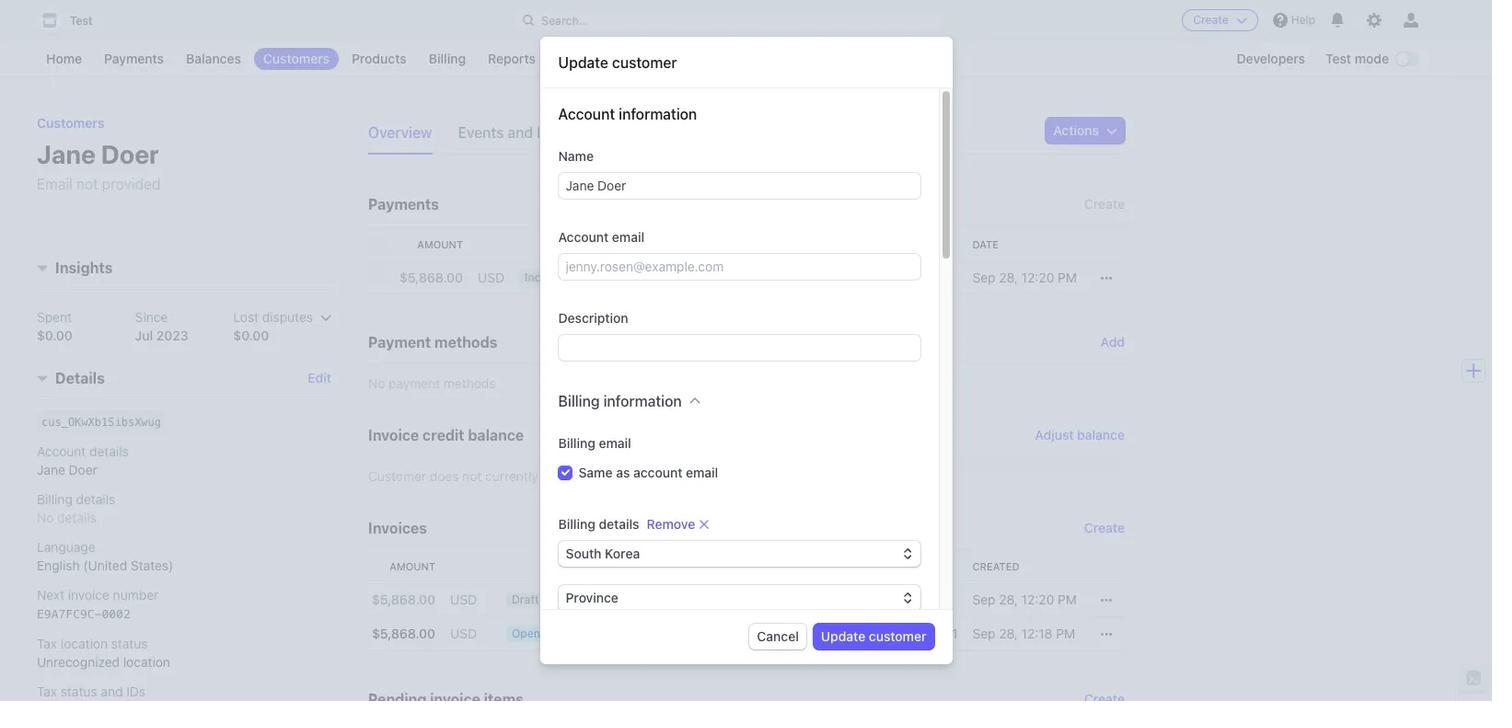 Task type: locate. For each thing, give the bounding box(es) containing it.
0 vertical spatial update
[[559, 54, 609, 71]]

and left logs
[[508, 124, 533, 141]]

no
[[368, 376, 385, 391], [37, 511, 54, 526]]

1 vertical spatial account
[[559, 229, 609, 245]]

sep down created
[[973, 592, 996, 608]]

and
[[508, 124, 533, 141], [101, 685, 123, 700]]

number up draft
[[606, 561, 650, 573]]

methods down payment methods
[[444, 376, 496, 391]]

payment for payment for invoice
[[619, 270, 671, 286]]

$5,868.00 for —
[[372, 592, 436, 608]]

help
[[1292, 13, 1316, 27]]

pm for —
[[1058, 592, 1078, 608]]

sep 28, 12:20 pm for 2nd sep 28, 12:20 pm link from the bottom
[[973, 270, 1078, 286]]

0 vertical spatial sep 28, 12:20 pm link
[[966, 262, 1085, 295]]

2 jane from the top
[[37, 463, 65, 478]]

billing details
[[559, 517, 640, 532]]

jane inside customers jane doer email not provided
[[37, 139, 96, 169]]

open
[[512, 627, 541, 641]]

cancel button
[[750, 624, 807, 650]]

update down search…
[[559, 54, 609, 71]]

1 28, from the top
[[1000, 270, 1019, 286]]

details up korea
[[599, 517, 640, 532]]

customer down —
[[869, 629, 927, 645]]

billing left reports
[[429, 51, 466, 66]]

sep for —
[[973, 592, 996, 608]]

doer inside customers jane doer email not provided
[[101, 139, 159, 169]]

billing for billing information
[[559, 393, 600, 410]]

location up "ids"
[[123, 655, 170, 671]]

customers link up email
[[37, 115, 104, 131]]

no up language
[[37, 511, 54, 526]]

customers link left products link
[[254, 48, 339, 70]]

next invoice number e9a7fc9c-0002
[[37, 588, 159, 622]]

number inside the next invoice number e9a7fc9c-0002
[[113, 588, 159, 604]]

details down account details jane doer
[[76, 492, 115, 508]]

0 horizontal spatial update
[[559, 54, 609, 71]]

tax for tax location status unrecognized location
[[37, 637, 57, 653]]

tax up the unrecognized
[[37, 637, 57, 653]]

account up incomplete link on the top left
[[559, 229, 609, 245]]

adjust
[[1036, 427, 1074, 443]]

1 sep 28, 12:20 pm link from the top
[[966, 262, 1085, 295]]

1 horizontal spatial $0.00
[[233, 328, 269, 344]]

products link
[[343, 48, 416, 70]]

billing up a
[[559, 436, 596, 451]]

svg image down create link
[[1102, 595, 1113, 606]]

2 $0.00 from the left
[[233, 328, 269, 344]]

1 tax from the top
[[37, 637, 57, 653]]

doer
[[101, 139, 159, 169], [69, 463, 97, 478]]

email up as
[[599, 436, 632, 451]]

details down cus_okwxb1sibsxwug
[[89, 444, 129, 460]]

1 vertical spatial number
[[113, 588, 159, 604]]

1 vertical spatial amount
[[390, 561, 436, 573]]

svg image up add
[[1102, 273, 1113, 284]]

customer up account information
[[612, 54, 677, 71]]

lost disputes
[[233, 310, 313, 326]]

0 vertical spatial doer
[[101, 139, 159, 169]]

usd left open
[[450, 626, 477, 642]]

0 vertical spatial status
[[111, 637, 148, 653]]

2 vertical spatial 28,
[[1000, 626, 1019, 642]]

payments down overview button
[[368, 196, 439, 213]]

1 horizontal spatial customer
[[869, 629, 927, 645]]

1 horizontal spatial location
[[123, 655, 170, 671]]

sep inside sep 28, 12:18 pm link
[[973, 626, 996, 642]]

billing up south
[[559, 517, 596, 532]]

location up the unrecognized
[[61, 637, 108, 653]]

tab list
[[368, 118, 592, 155]]

1 vertical spatial test
[[1326, 51, 1352, 66]]

1 vertical spatial invoice
[[368, 427, 419, 444]]

number up 0002
[[113, 588, 159, 604]]

e9a7fc9c-
[[561, 594, 626, 608], [37, 608, 102, 622]]

sep 28, 12:20 pm link down date
[[966, 262, 1085, 295]]

invoice for invoice credit balance
[[368, 427, 419, 444]]

customers inside customers jane doer email not provided
[[37, 115, 104, 131]]

description down incomplete link on the top left
[[559, 310, 629, 326]]

reports
[[488, 51, 536, 66]]

south korea button
[[559, 542, 921, 567]]

reports link
[[479, 48, 545, 70]]

balance.
[[584, 469, 634, 484]]

usd link left draft
[[443, 584, 484, 618]]

payment
[[389, 376, 440, 391]]

sep 28, 12:18 pm link
[[966, 618, 1085, 652]]

incomplete link
[[512, 262, 612, 295]]

status down 0002
[[111, 637, 148, 653]]

1 horizontal spatial no
[[368, 376, 385, 391]]

customers up email
[[37, 115, 104, 131]]

billing up billing email
[[559, 393, 600, 410]]

0 horizontal spatial update customer
[[559, 54, 677, 71]]

0 vertical spatial pm
[[1058, 270, 1078, 286]]

0 vertical spatial create button
[[1183, 9, 1259, 31]]

0 vertical spatial payments
[[104, 51, 164, 66]]

1 svg image from the top
[[1102, 273, 1113, 284]]

0 vertical spatial account
[[559, 106, 615, 122]]

test mode
[[1326, 51, 1390, 66]]

sep 28, 12:18 pm
[[973, 626, 1076, 642]]

0 vertical spatial location
[[61, 637, 108, 653]]

0 vertical spatial svg image
[[1107, 125, 1118, 136]]

1 vertical spatial svg image
[[1102, 629, 1113, 640]]

1 vertical spatial customer
[[869, 629, 927, 645]]

billing down account details jane doer
[[37, 492, 73, 508]]

customers left 'products' at the left of the page
[[263, 51, 330, 66]]

doer up billing details no details
[[69, 463, 97, 478]]

usd link left incomplete
[[471, 262, 512, 295]]

$5,868.00
[[400, 270, 463, 286], [372, 592, 436, 608], [372, 626, 436, 642]]

0 vertical spatial payment
[[619, 270, 671, 286]]

e9a7fc9c- down next at left bottom
[[37, 608, 102, 622]]

1 vertical spatial $5,868.00
[[372, 592, 436, 608]]

$5,868.00 link for oct 31
[[368, 618, 443, 652]]

0 horizontal spatial customers
[[37, 115, 104, 131]]

update customer up account information
[[559, 54, 677, 71]]

1 vertical spatial 12:20
[[1022, 592, 1055, 608]]

balances
[[186, 51, 241, 66]]

test left mode
[[1326, 51, 1352, 66]]

balance
[[468, 427, 524, 444], [1078, 427, 1125, 443]]

3 28, from the top
[[1000, 626, 1019, 642]]

0 horizontal spatial invoice
[[368, 427, 419, 444]]

2 vertical spatial account
[[37, 444, 86, 460]]

sep for oct 31
[[973, 626, 996, 642]]

2 balance from the left
[[1078, 427, 1125, 443]]

1 vertical spatial sep 28, 12:20 pm link
[[966, 584, 1085, 618]]

information up billing email
[[604, 393, 682, 410]]

customers for customers
[[263, 51, 330, 66]]

payment for invoice
[[619, 270, 736, 286]]

oct 31
[[919, 626, 958, 642]]

svg image
[[1107, 125, 1118, 136], [1102, 595, 1113, 606]]

2 sep from the top
[[973, 592, 996, 608]]

payment left for
[[619, 270, 671, 286]]

0 horizontal spatial customer
[[612, 54, 677, 71]]

(united
[[83, 559, 127, 574]]

2 12:20 from the top
[[1022, 592, 1055, 608]]

1 $0.00 from the left
[[37, 328, 73, 344]]

account down cus_okwxb1sibsxwug
[[37, 444, 86, 460]]

payments right home
[[104, 51, 164, 66]]

information for account information
[[619, 106, 697, 122]]

help button
[[1266, 6, 1323, 35]]

usd for oct 31
[[450, 626, 477, 642]]

not
[[76, 176, 98, 192], [463, 469, 482, 484]]

0 horizontal spatial payments
[[104, 51, 164, 66]]

update inside button
[[821, 629, 866, 645]]

customer does not currently have a balance.
[[368, 469, 634, 484]]

sep 28, 12:20 pm for 2nd sep 28, 12:20 pm link from the top of the page
[[973, 592, 1078, 608]]

jane up billing details no details
[[37, 463, 65, 478]]

doer inside account details jane doer
[[69, 463, 97, 478]]

usd link left open link
[[443, 618, 484, 652]]

0002
[[102, 608, 131, 622]]

mode
[[1355, 51, 1390, 66]]

1 vertical spatial customers
[[37, 115, 104, 131]]

2 sep 28, 12:20 pm from the top
[[973, 592, 1078, 608]]

remove
[[647, 517, 696, 532]]

0 vertical spatial email
[[612, 229, 645, 245]]

details inside account details jane doer
[[89, 444, 129, 460]]

usd link
[[471, 262, 512, 295], [443, 584, 484, 618], [443, 618, 484, 652]]

invoice
[[695, 270, 736, 286], [368, 427, 419, 444], [561, 561, 603, 573]]

developers link
[[1228, 48, 1315, 70]]

svg image
[[1102, 273, 1113, 284], [1102, 629, 1113, 640]]

and left "ids"
[[101, 685, 123, 700]]

account
[[559, 106, 615, 122], [559, 229, 609, 245], [37, 444, 86, 460]]

create button up "developers"
[[1183, 9, 1259, 31]]

0 vertical spatial test
[[70, 14, 93, 28]]

payment
[[619, 270, 671, 286], [368, 334, 431, 351]]

1 horizontal spatial invoice
[[561, 561, 603, 573]]

methods up no payment methods
[[435, 334, 498, 351]]

$0.00 down lost
[[233, 328, 269, 344]]

update customer button
[[814, 624, 934, 650]]

1 sep from the top
[[973, 270, 996, 286]]

invoice right for
[[695, 270, 736, 286]]

1 vertical spatial tax
[[37, 685, 57, 700]]

invoice left korea
[[561, 561, 603, 573]]

not right email
[[76, 176, 98, 192]]

sep 28, 12:20 pm down date
[[973, 270, 1078, 286]]

tax down the unrecognized
[[37, 685, 57, 700]]

1 jane from the top
[[37, 139, 96, 169]]

0 horizontal spatial and
[[101, 685, 123, 700]]

1 vertical spatial doer
[[69, 463, 97, 478]]

status down the unrecognized
[[61, 685, 97, 700]]

2 28, from the top
[[1000, 592, 1019, 608]]

1 vertical spatial create button
[[1085, 192, 1125, 217]]

1 horizontal spatial number
[[606, 561, 650, 573]]

events
[[458, 124, 504, 141]]

create button
[[1183, 9, 1259, 31], [1085, 192, 1125, 217]]

1 horizontal spatial balance
[[1078, 427, 1125, 443]]

more
[[632, 51, 663, 66]]

$5,868.00 link
[[392, 262, 471, 295], [368, 584, 443, 618], [368, 618, 443, 652]]

usd left incomplete
[[478, 270, 505, 286]]

1 vertical spatial update
[[821, 629, 866, 645]]

1 vertical spatial 28,
[[1000, 592, 1019, 608]]

billing for billing
[[429, 51, 466, 66]]

0 horizontal spatial $0.00
[[37, 328, 73, 344]]

description up payment for invoice
[[619, 239, 689, 251]]

doer up provided at the left of the page
[[101, 139, 159, 169]]

0 vertical spatial not
[[76, 176, 98, 192]]

jane up email
[[37, 139, 96, 169]]

2 tax from the top
[[37, 685, 57, 700]]

account up logs
[[559, 106, 615, 122]]

no inside billing details no details
[[37, 511, 54, 526]]

actions
[[1054, 122, 1100, 138]]

e9a7fc9c- down invoice number
[[561, 594, 626, 608]]

1 horizontal spatial update customer
[[821, 629, 927, 645]]

balance up customer does not currently have a balance.
[[468, 427, 524, 444]]

0 vertical spatial $5,868.00
[[400, 270, 463, 286]]

1 vertical spatial jane
[[37, 463, 65, 478]]

invoice
[[68, 588, 110, 604]]

usd
[[478, 270, 505, 286], [450, 592, 477, 608], [450, 626, 477, 642]]

invoices
[[368, 520, 427, 537]]

0 horizontal spatial number
[[113, 588, 159, 604]]

sep right 31
[[973, 626, 996, 642]]

edit button
[[308, 370, 332, 388]]

cus_okwxb1sibsxwug
[[41, 417, 161, 430]]

payment up payment
[[368, 334, 431, 351]]

2 vertical spatial usd
[[450, 626, 477, 642]]

12:20 for 2nd sep 28, 12:20 pm link from the top of the page
[[1022, 592, 1055, 608]]

test inside button
[[70, 14, 93, 28]]

payments
[[104, 51, 164, 66], [368, 196, 439, 213]]

billing inside billing details no details
[[37, 492, 73, 508]]

3 sep from the top
[[973, 626, 996, 642]]

information down more button in the left top of the page
[[619, 106, 697, 122]]

1 horizontal spatial customers
[[263, 51, 330, 66]]

test for test mode
[[1326, 51, 1352, 66]]

1 horizontal spatial test
[[1326, 51, 1352, 66]]

0 vertical spatial number
[[606, 561, 650, 573]]

0 vertical spatial 12:20
[[1022, 270, 1055, 286]]

disputes
[[262, 310, 313, 326]]

since jul 2023
[[135, 310, 189, 344]]

tax inside tax location status unrecognized location
[[37, 637, 57, 653]]

1 horizontal spatial status
[[111, 637, 148, 653]]

0 horizontal spatial not
[[76, 176, 98, 192]]

balance right adjust at bottom right
[[1078, 427, 1125, 443]]

1 horizontal spatial payments
[[368, 196, 439, 213]]

0 vertical spatial create
[[1194, 13, 1229, 27]]

1 vertical spatial usd
[[450, 592, 477, 608]]

customers
[[263, 51, 330, 66], [37, 115, 104, 131]]

update right cancel on the right bottom of page
[[821, 629, 866, 645]]

$0.00 down spent
[[37, 328, 73, 344]]

amount
[[417, 239, 463, 251], [390, 561, 436, 573]]

email up payment for invoice
[[612, 229, 645, 245]]

1 horizontal spatial customers link
[[254, 48, 339, 70]]

account inside account details jane doer
[[37, 444, 86, 460]]

sep 28, 12:20 pm up sep 28, 12:18 pm
[[973, 592, 1078, 608]]

0 vertical spatial svg image
[[1102, 273, 1113, 284]]

0 vertical spatial methods
[[435, 334, 498, 351]]

payment inside 'link'
[[619, 270, 671, 286]]

email right the account
[[686, 465, 719, 481]]

0 horizontal spatial no
[[37, 511, 54, 526]]

invoice up customer
[[368, 427, 419, 444]]

0 vertical spatial customers
[[263, 51, 330, 66]]

test up home
[[70, 14, 93, 28]]

svg image right 12:18
[[1102, 629, 1113, 640]]

details button
[[29, 361, 105, 390]]

$0.00
[[37, 328, 73, 344], [233, 328, 269, 344]]

1 horizontal spatial doer
[[101, 139, 159, 169]]

name
[[559, 148, 594, 164]]

Description text field
[[559, 335, 921, 361]]

0 horizontal spatial payment
[[368, 334, 431, 351]]

1 horizontal spatial payment
[[619, 270, 671, 286]]

jane
[[37, 139, 96, 169], [37, 463, 65, 478]]

svg image right actions
[[1107, 125, 1118, 136]]

1 vertical spatial location
[[123, 655, 170, 671]]

korea
[[605, 546, 640, 562]]

create link
[[1085, 519, 1125, 538]]

draft
[[512, 593, 539, 607]]

1 vertical spatial payment
[[368, 334, 431, 351]]

provided
[[102, 176, 161, 192]]

unrecognized
[[37, 655, 120, 671]]

status
[[111, 637, 148, 653], [61, 685, 97, 700]]

0 vertical spatial invoice
[[695, 270, 736, 286]]

customer
[[368, 469, 426, 484]]

tab list containing overview
[[368, 118, 592, 155]]

1 vertical spatial sep 28, 12:20 pm
[[973, 592, 1078, 608]]

create button down "actions" popup button
[[1085, 192, 1125, 217]]

1 sep 28, 12:20 pm from the top
[[973, 270, 1078, 286]]

email for billing email
[[599, 436, 632, 451]]

0 horizontal spatial e9a7fc9c-
[[37, 608, 102, 622]]

update customer down —
[[821, 629, 927, 645]]

0 horizontal spatial create button
[[1085, 192, 1125, 217]]

test for test
[[70, 14, 93, 28]]

0 horizontal spatial doer
[[69, 463, 97, 478]]

update
[[559, 54, 609, 71], [821, 629, 866, 645]]

1 12:20 from the top
[[1022, 270, 1055, 286]]

0 vertical spatial information
[[619, 106, 697, 122]]

billing
[[429, 51, 466, 66], [559, 393, 600, 410], [559, 436, 596, 451], [37, 492, 73, 508], [559, 517, 596, 532]]

2 vertical spatial pm
[[1057, 626, 1076, 642]]

1 vertical spatial customers link
[[37, 115, 104, 131]]

2 horizontal spatial invoice
[[695, 270, 736, 286]]

invoice for invoice number
[[561, 561, 603, 573]]

more button
[[622, 48, 690, 70]]

sep down date
[[973, 270, 996, 286]]

1 vertical spatial update customer
[[821, 629, 927, 645]]

sep 28, 12:20 pm link up sep 28, 12:18 pm
[[966, 584, 1085, 618]]

methods
[[435, 334, 498, 351], [444, 376, 496, 391]]

details
[[89, 444, 129, 460], [76, 492, 115, 508], [57, 511, 97, 526], [599, 517, 640, 532]]

states)
[[131, 559, 173, 574]]

payments link
[[95, 48, 173, 70]]

0 vertical spatial sep
[[973, 270, 996, 286]]

details up language
[[57, 511, 97, 526]]

billing information
[[559, 393, 682, 410]]

usd left draft
[[450, 592, 477, 608]]

31
[[945, 626, 958, 642]]

1 vertical spatial pm
[[1058, 592, 1078, 608]]

0 vertical spatial jane
[[37, 139, 96, 169]]

1 vertical spatial payments
[[368, 196, 439, 213]]

not right "does"
[[463, 469, 482, 484]]

0 vertical spatial and
[[508, 124, 533, 141]]

payment for payment methods
[[368, 334, 431, 351]]

tax
[[37, 637, 57, 653], [37, 685, 57, 700]]

0 horizontal spatial test
[[70, 14, 93, 28]]

no left payment
[[368, 376, 385, 391]]

created
[[973, 561, 1020, 573]]

0 horizontal spatial balance
[[468, 427, 524, 444]]

create
[[1194, 13, 1229, 27], [1085, 196, 1125, 212], [1085, 520, 1125, 536]]



Task type: describe. For each thing, give the bounding box(es) containing it.
does
[[430, 469, 459, 484]]

account email
[[559, 229, 645, 245]]

billing for billing email
[[559, 436, 596, 451]]

payment for invoice link
[[612, 262, 966, 295]]

events and logs button
[[458, 118, 577, 155]]

12:20 for 2nd sep 28, 12:20 pm link from the bottom
[[1022, 270, 1055, 286]]

0 horizontal spatial customers link
[[37, 115, 104, 131]]

Search… search field
[[512, 9, 944, 32]]

details for account details jane doer
[[89, 444, 129, 460]]

1 balance from the left
[[468, 427, 524, 444]]

1 horizontal spatial create button
[[1183, 9, 1259, 31]]

south
[[566, 546, 602, 562]]

adjust balance
[[1036, 427, 1125, 443]]

svg image inside "actions" popup button
[[1107, 125, 1118, 136]]

1 vertical spatial methods
[[444, 376, 496, 391]]

2 vertical spatial email
[[686, 465, 719, 481]]

$5,868.00 for oct 31
[[372, 626, 436, 642]]

overview
[[368, 124, 432, 141]]

1 horizontal spatial not
[[463, 469, 482, 484]]

0 vertical spatial amount
[[417, 239, 463, 251]]

account details jane doer
[[37, 444, 129, 478]]

add
[[1101, 334, 1125, 350]]

adjust balance button
[[1036, 426, 1125, 445]]

Name text field
[[559, 173, 921, 199]]

28, for oct 31
[[1000, 626, 1019, 642]]

—
[[919, 592, 931, 608]]

usd link for oct 31
[[443, 618, 484, 652]]

as
[[616, 465, 630, 481]]

Account email email field
[[559, 254, 921, 280]]

not inside customers jane doer email not provided
[[76, 176, 98, 192]]

edit
[[308, 371, 332, 386]]

e9a7fc9c- inside the next invoice number e9a7fc9c-0002
[[37, 608, 102, 622]]

same
[[579, 465, 613, 481]]

insights
[[55, 260, 113, 277]]

billing details no details
[[37, 492, 115, 526]]

billing link
[[420, 48, 475, 70]]

details for billing details no details
[[76, 492, 115, 508]]

tax for tax status and ids
[[37, 685, 57, 700]]

south korea
[[566, 546, 640, 562]]

usd link for —
[[443, 584, 484, 618]]

account
[[634, 465, 683, 481]]

logs
[[537, 124, 566, 141]]

next
[[37, 588, 64, 604]]

search…
[[542, 13, 589, 27]]

draft
[[626, 594, 662, 608]]

oct 31 link
[[912, 618, 966, 652]]

1 vertical spatial and
[[101, 685, 123, 700]]

remove button
[[647, 516, 710, 534]]

0 vertical spatial no
[[368, 376, 385, 391]]

0 horizontal spatial status
[[61, 685, 97, 700]]

$5,868.00 link for —
[[368, 584, 443, 618]]

1 vertical spatial create
[[1085, 196, 1125, 212]]

customers jane doer email not provided
[[37, 115, 161, 192]]

and inside 'button'
[[508, 124, 533, 141]]

test button
[[37, 7, 111, 33]]

account information
[[559, 106, 697, 122]]

1 horizontal spatial e9a7fc9c-
[[561, 594, 626, 608]]

2 sep 28, 12:20 pm link from the top
[[966, 584, 1085, 618]]

details
[[55, 371, 105, 387]]

details for billing details
[[599, 517, 640, 532]]

jul
[[135, 328, 153, 344]]

incomplete
[[525, 271, 585, 285]]

english
[[37, 559, 80, 574]]

0 vertical spatial description
[[619, 239, 689, 251]]

add button
[[1101, 333, 1125, 352]]

0 vertical spatial update customer
[[559, 54, 677, 71]]

customers for customers jane doer email not provided
[[37, 115, 104, 131]]

products
[[352, 51, 407, 66]]

2023
[[156, 328, 189, 344]]

home link
[[37, 48, 91, 70]]

spent $0.00
[[37, 310, 73, 344]]

same as account email
[[579, 465, 719, 481]]

jane inside account details jane doer
[[37, 463, 65, 478]]

e9a7fc9c-draft link
[[554, 584, 912, 618]]

connect link
[[549, 48, 619, 70]]

since
[[135, 310, 168, 326]]

update customer inside button
[[821, 629, 927, 645]]

account for account information
[[559, 106, 615, 122]]

e9a7fc9c-draft
[[561, 594, 662, 608]]

billing for billing details
[[559, 517, 596, 532]]

email
[[37, 176, 73, 192]]

usd for —
[[450, 592, 477, 608]]

— link
[[912, 584, 966, 618]]

spent
[[37, 310, 72, 326]]

2 svg image from the top
[[1102, 629, 1113, 640]]

28, for —
[[1000, 592, 1019, 608]]

home
[[46, 51, 82, 66]]

ids
[[126, 685, 146, 700]]

0 vertical spatial customer
[[612, 54, 677, 71]]

lost
[[233, 310, 259, 326]]

1 vertical spatial description
[[559, 310, 629, 326]]

information for billing information
[[604, 393, 682, 410]]

for
[[675, 270, 691, 286]]

language english (united states)
[[37, 540, 173, 574]]

2 vertical spatial create
[[1085, 520, 1125, 536]]

balances link
[[177, 48, 250, 70]]

currently
[[485, 469, 539, 484]]

a
[[573, 469, 580, 484]]

invoice credit balance
[[368, 427, 524, 444]]

account for account email
[[559, 229, 609, 245]]

balance inside adjust balance button
[[1078, 427, 1125, 443]]

date
[[973, 239, 999, 251]]

pm for oct 31
[[1057, 626, 1076, 642]]

no payment methods
[[368, 376, 496, 391]]

1 vertical spatial svg image
[[1102, 595, 1113, 606]]

tax status and ids
[[37, 685, 146, 700]]

billing for billing details no details
[[37, 492, 73, 508]]

insights button
[[29, 250, 113, 280]]

tax location status unrecognized location
[[37, 637, 170, 671]]

status inside tax location status unrecognized location
[[111, 637, 148, 653]]

0 vertical spatial usd
[[478, 270, 505, 286]]

cus_okwxb1sibsxwug button
[[41, 413, 161, 431]]

invoice inside 'link'
[[695, 270, 736, 286]]

customer inside button
[[869, 629, 927, 645]]

actions button
[[1047, 118, 1125, 144]]

email for account email
[[612, 229, 645, 245]]

billing email
[[559, 436, 632, 451]]

cancel
[[757, 629, 799, 645]]

events and logs
[[458, 124, 566, 141]]

payment methods
[[368, 334, 498, 351]]

0 vertical spatial customers link
[[254, 48, 339, 70]]

developers
[[1237, 51, 1306, 66]]



Task type: vqa. For each thing, say whether or not it's contained in the screenshot.
Test mode Checkbox
no



